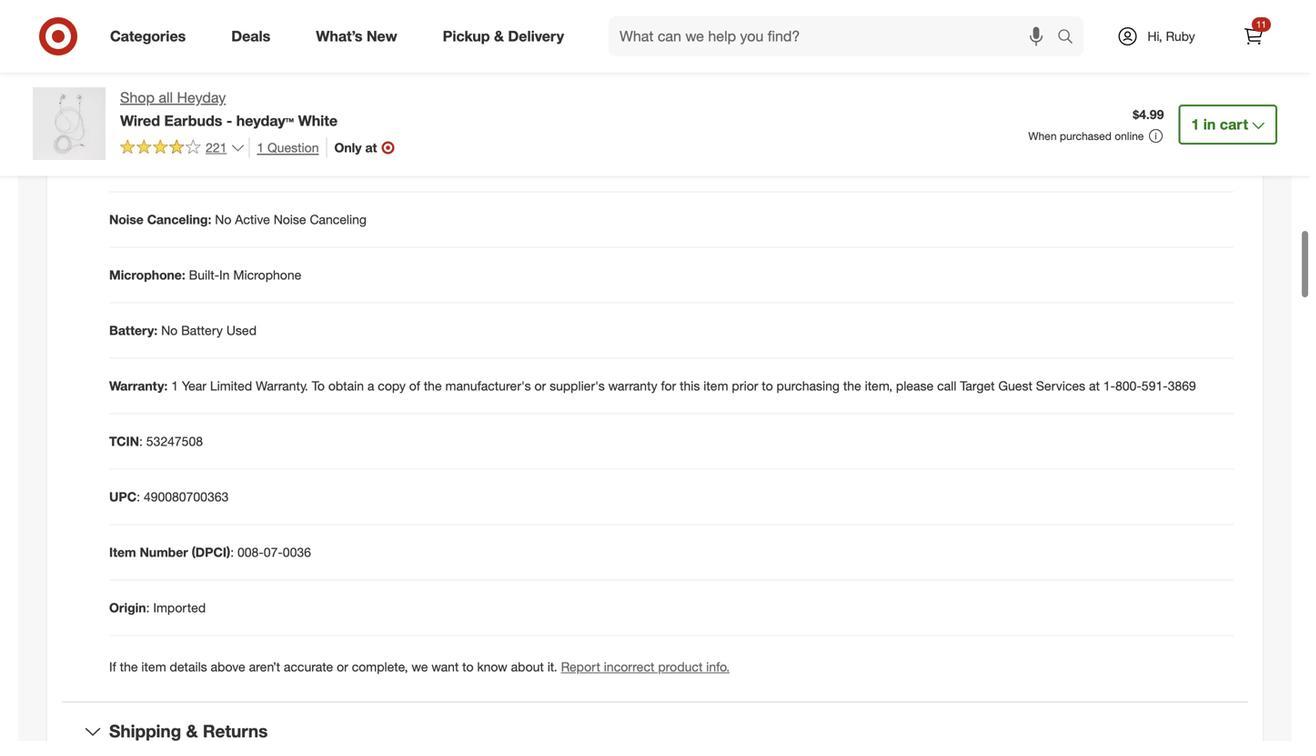 Task type: vqa. For each thing, say whether or not it's contained in the screenshot.
"LIMITED"
yes



Task type: locate. For each thing, give the bounding box(es) containing it.
microphone: built-in microphone
[[109, 267, 301, 283]]

1 vertical spatial item
[[141, 659, 166, 675]]

221
[[206, 139, 227, 155]]

1 vertical spatial at
[[1089, 378, 1100, 394]]

search
[[1049, 29, 1093, 47]]

: left 490080700363
[[137, 489, 140, 505]]

to
[[312, 378, 325, 394]]

the
[[424, 378, 442, 394], [843, 378, 861, 394], [120, 659, 138, 675]]

active
[[235, 212, 270, 228]]

report incorrect product info. button
[[561, 658, 730, 676]]

question
[[268, 140, 319, 155]]

1 horizontal spatial no
[[215, 212, 231, 228]]

cart
[[1220, 115, 1248, 133]]

: left 53247508
[[139, 434, 143, 450]]

the right the of
[[424, 378, 442, 394]]

1 left in
[[1191, 115, 1199, 133]]

noise
[[109, 212, 144, 228], [274, 212, 306, 228]]

guest
[[998, 378, 1032, 394]]

2 noise from the left
[[274, 212, 306, 228]]

know
[[477, 659, 507, 675]]

item,
[[865, 378, 892, 394]]

item left "details"
[[141, 659, 166, 675]]

canceling
[[310, 212, 367, 228]]

image of wired earbuds - heyday™ white image
[[33, 87, 106, 160]]

purchasing
[[777, 378, 840, 394]]

prior
[[732, 378, 758, 394]]

for
[[661, 378, 676, 394]]

deals link
[[216, 16, 293, 56]]

copy
[[378, 378, 406, 394]]

warranty:
[[109, 378, 168, 394]]

origin
[[109, 600, 146, 616]]

008-
[[237, 545, 264, 561]]

complete,
[[352, 659, 408, 675]]

1 in cart for wired earbuds - heyday™ white element
[[1191, 115, 1248, 133]]

at left 1-
[[1089, 378, 1100, 394]]

0 horizontal spatial noise
[[109, 212, 144, 228]]

0 vertical spatial at
[[365, 139, 377, 155]]

wired down shop
[[120, 112, 160, 130]]

warranty.
[[256, 378, 308, 394]]

1 question link
[[249, 137, 319, 158]]

to right the prior
[[762, 378, 773, 394]]

1 horizontal spatial noise
[[274, 212, 306, 228]]

accurate
[[284, 659, 333, 675]]

battery
[[181, 323, 223, 339]]

categories
[[110, 27, 186, 45]]

this
[[680, 378, 700, 394]]

incorrect
[[604, 659, 655, 675]]

no left active
[[215, 212, 231, 228]]

in
[[219, 267, 230, 283]]

at
[[365, 139, 377, 155], [1089, 378, 1100, 394]]

if
[[109, 659, 116, 675]]

wired
[[240, 101, 273, 117], [120, 112, 160, 130]]

no left battery
[[161, 323, 178, 339]]

item right this
[[704, 378, 728, 394]]

when
[[1028, 129, 1057, 143]]

package
[[109, 156, 161, 172]]

purchased
[[1060, 129, 1112, 143]]

hi,
[[1148, 28, 1162, 44]]

details
[[170, 659, 207, 675]]

what's
[[316, 27, 362, 45]]

1 down 221
[[224, 156, 231, 172]]

deals
[[231, 27, 270, 45]]

1 horizontal spatial to
[[762, 378, 773, 394]]

pickup & delivery link
[[427, 16, 587, 56]]

item
[[704, 378, 728, 394], [141, 659, 166, 675]]

0 horizontal spatial item
[[141, 659, 166, 675]]

1 left year
[[171, 378, 178, 394]]

or right accurate
[[337, 659, 348, 675]]

:
[[139, 434, 143, 450], [137, 489, 140, 505], [230, 545, 234, 561], [146, 600, 150, 616]]

microphone:
[[109, 267, 185, 283]]

0 horizontal spatial wired
[[120, 112, 160, 130]]

noise left the canceling:
[[109, 212, 144, 228]]

pickup
[[443, 27, 490, 45]]

1 horizontal spatial at
[[1089, 378, 1100, 394]]

used
[[226, 323, 257, 339]]

2 horizontal spatial the
[[843, 378, 861, 394]]

0 horizontal spatial to
[[462, 659, 474, 675]]

at right only
[[365, 139, 377, 155]]

0036
[[283, 545, 311, 561]]

hi, ruby
[[1148, 28, 1195, 44]]

1 vertical spatial to
[[462, 659, 474, 675]]

origin : imported
[[109, 600, 206, 616]]

1
[[1191, 115, 1199, 133], [257, 140, 264, 155], [224, 156, 231, 172], [171, 378, 178, 394]]

wired right '-'
[[240, 101, 273, 117]]

: left imported
[[146, 600, 150, 616]]

the right if in the left bottom of the page
[[120, 659, 138, 675]]

in
[[1203, 115, 1216, 133]]

1 horizontal spatial the
[[424, 378, 442, 394]]

delivery
[[508, 27, 564, 45]]

when purchased online
[[1028, 129, 1144, 143]]

0 horizontal spatial or
[[337, 659, 348, 675]]

or left supplier's
[[534, 378, 546, 394]]

to
[[762, 378, 773, 394], [462, 659, 474, 675]]

0 vertical spatial or
[[534, 378, 546, 394]]

year
[[182, 378, 206, 394]]

wired inside shop all heyday wired earbuds - heyday™ white
[[120, 112, 160, 130]]

0 horizontal spatial at
[[365, 139, 377, 155]]

0 vertical spatial item
[[704, 378, 728, 394]]

the left item,
[[843, 378, 861, 394]]

no
[[215, 212, 231, 228], [161, 323, 178, 339]]

search button
[[1049, 16, 1093, 60]]

to right want in the bottom of the page
[[462, 659, 474, 675]]

&
[[494, 27, 504, 45]]

noise right active
[[274, 212, 306, 228]]

0 vertical spatial no
[[215, 212, 231, 228]]

services
[[1036, 378, 1085, 394]]

1 vertical spatial no
[[161, 323, 178, 339]]



Task type: describe. For each thing, give the bounding box(es) containing it.
591-
[[1142, 378, 1168, 394]]

0 horizontal spatial the
[[120, 659, 138, 675]]

0 vertical spatial to
[[762, 378, 773, 394]]

pickup & delivery
[[443, 27, 564, 45]]

1 horizontal spatial item
[[704, 378, 728, 394]]

1 in cart
[[1191, 115, 1248, 133]]

heyday™
[[236, 112, 294, 130]]

of
[[409, 378, 420, 394]]

heyday
[[177, 89, 226, 106]]

$4.99
[[1133, 106, 1164, 122]]

1 noise from the left
[[109, 212, 144, 228]]

product
[[658, 659, 703, 675]]

07-
[[264, 545, 283, 561]]

tcin
[[109, 434, 139, 450]]

about
[[511, 659, 544, 675]]

if the item details above aren't accurate or complete, we want to know about it. report incorrect product info.
[[109, 659, 730, 675]]

warranty
[[608, 378, 657, 394]]

a
[[367, 378, 374, 394]]

800-
[[1115, 378, 1142, 394]]

: left '008-'
[[230, 545, 234, 561]]

number
[[140, 545, 188, 561]]

limited
[[210, 378, 252, 394]]

only at
[[334, 139, 377, 155]]

battery:
[[109, 323, 158, 339]]

tcin : 53247508
[[109, 434, 203, 450]]

new
[[367, 27, 397, 45]]

: for 53247508
[[139, 434, 143, 450]]

1 vertical spatial or
[[337, 659, 348, 675]]

type:
[[183, 45, 214, 61]]

upc : 490080700363
[[109, 489, 229, 505]]

above
[[211, 659, 245, 675]]

all
[[159, 89, 173, 106]]

: for 490080700363
[[137, 489, 140, 505]]

1 horizontal spatial wired
[[240, 101, 273, 117]]

What can we help you find? suggestions appear below search field
[[609, 16, 1062, 56]]

0 horizontal spatial no
[[161, 323, 178, 339]]

upc
[[109, 489, 137, 505]]

report
[[561, 659, 600, 675]]

-
[[226, 112, 232, 130]]

1 down heyday™
[[257, 140, 264, 155]]

1-
[[1103, 378, 1115, 394]]

wireless technology: wired
[[109, 101, 273, 117]]

call
[[937, 378, 956, 394]]

want
[[432, 659, 459, 675]]

built-
[[189, 267, 219, 283]]

package quantity: 1
[[109, 156, 231, 172]]

quantity:
[[165, 156, 220, 172]]

white
[[298, 112, 338, 130]]

item number (dpci) : 008-07-0036
[[109, 545, 311, 561]]

what's new link
[[300, 16, 420, 56]]

53247508
[[146, 434, 203, 450]]

obtain
[[328, 378, 364, 394]]

canceling:
[[147, 212, 211, 228]]

3869
[[1168, 378, 1196, 394]]

1 horizontal spatial or
[[534, 378, 546, 394]]

aren't
[[249, 659, 280, 675]]

info.
[[706, 659, 730, 675]]

it.
[[547, 659, 557, 675]]

connection type:
[[109, 45, 214, 61]]

manufacturer's
[[445, 378, 531, 394]]

microphone
[[233, 267, 301, 283]]

shop
[[120, 89, 155, 106]]

warranty: 1 year limited warranty. to obtain a copy of the manufacturer's or supplier's warranty for this item prior to purchasing the item, please call target guest services at 1-800-591-3869
[[109, 378, 1196, 394]]

earbuds
[[164, 112, 222, 130]]

what's new
[[316, 27, 397, 45]]

technology:
[[164, 101, 236, 117]]

(dpci)
[[192, 545, 230, 561]]

online
[[1115, 129, 1144, 143]]

490080700363
[[144, 489, 229, 505]]

categories link
[[95, 16, 209, 56]]

connection
[[109, 45, 179, 61]]

imported
[[153, 600, 206, 616]]

noise canceling: no active noise canceling
[[109, 212, 367, 228]]

target
[[960, 378, 995, 394]]

we
[[412, 659, 428, 675]]

1 question
[[257, 140, 319, 155]]

: for imported
[[146, 600, 150, 616]]

wireless
[[109, 101, 161, 117]]

battery: no battery used
[[109, 323, 257, 339]]

only
[[334, 139, 362, 155]]

item
[[109, 545, 136, 561]]

supplier's
[[550, 378, 605, 394]]

ruby
[[1166, 28, 1195, 44]]



